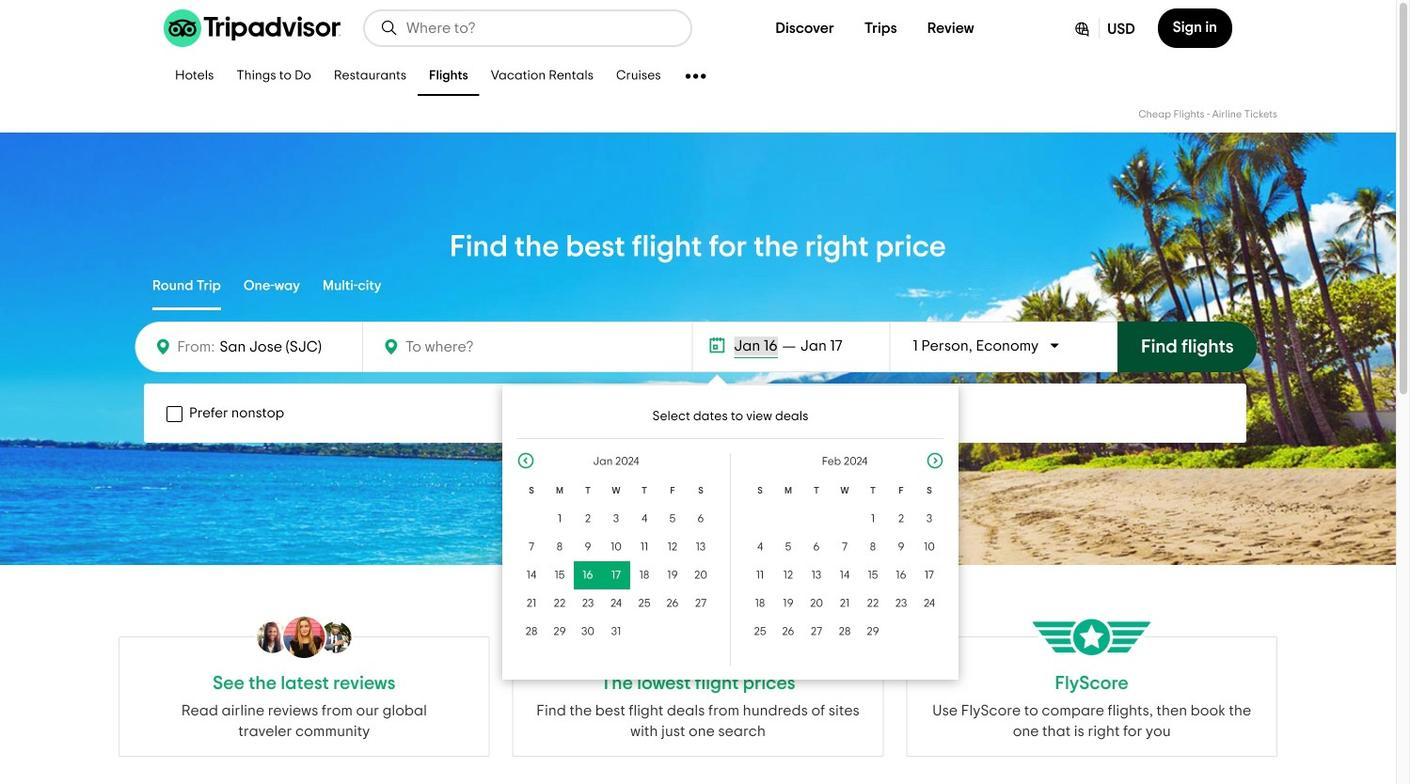 Task type: describe. For each thing, give the bounding box(es) containing it.
search image
[[380, 19, 399, 38]]



Task type: vqa. For each thing, say whether or not it's contained in the screenshot.
the From where? TEXT FIELD
yes



Task type: locate. For each thing, give the bounding box(es) containing it.
From where? text field
[[215, 334, 351, 360]]

tripadvisor image
[[164, 9, 341, 47]]

To where? text field
[[401, 335, 578, 360]]

Search search field
[[407, 20, 676, 37]]

None search field
[[365, 11, 691, 45]]



